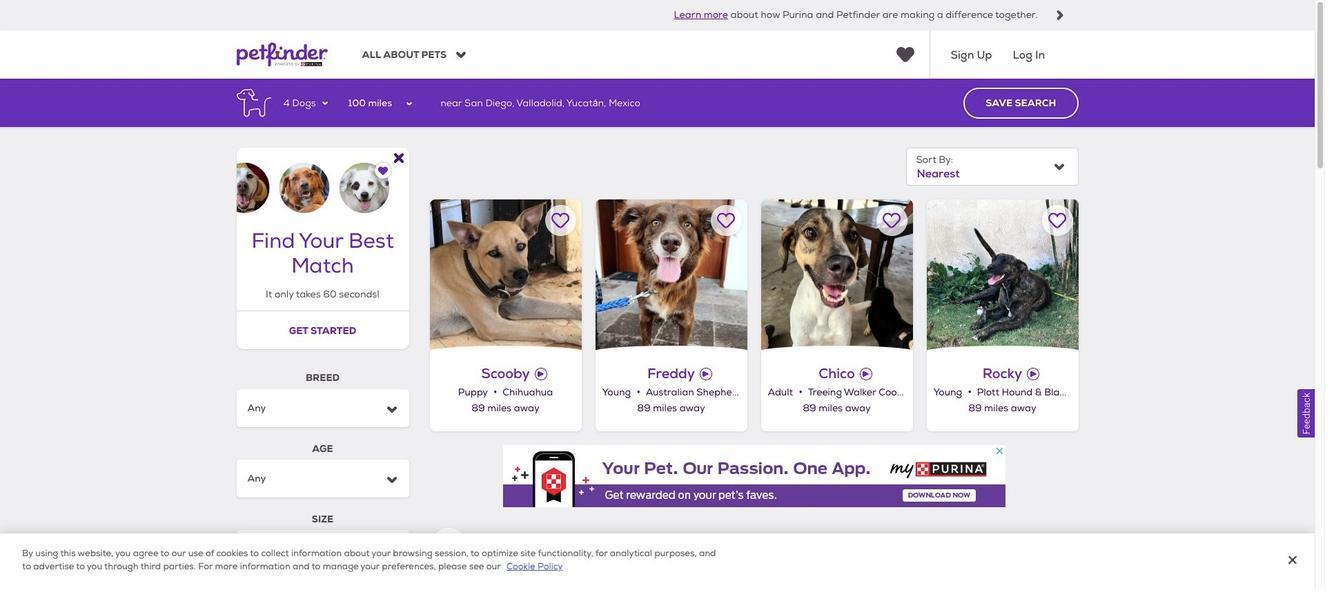 Task type: locate. For each thing, give the bounding box(es) containing it.
main content
[[0, 79, 1315, 590]]

0 horizontal spatial has video image
[[535, 368, 547, 381]]

1 horizontal spatial has video image
[[1027, 368, 1040, 381]]

1 has video image from the left
[[535, 368, 547, 381]]

advertisement element
[[503, 445, 1006, 508]]

has video image
[[700, 368, 712, 381], [1027, 368, 1040, 381]]

1 has video image from the left
[[700, 368, 712, 381]]

2 has video image from the left
[[1027, 368, 1040, 381]]

scooby, adoptable dog, puppy male chihuahua, 89 miles away, has video. image
[[430, 200, 582, 352]]

has video image
[[535, 368, 547, 381], [860, 368, 872, 381]]

0 horizontal spatial has video image
[[700, 368, 712, 381]]

has video image for scooby, adoptable dog, puppy male chihuahua, 89 miles away, has video. image
[[535, 368, 547, 381]]

1 horizontal spatial has video image
[[860, 368, 872, 381]]

2 has video image from the left
[[860, 368, 872, 381]]



Task type: describe. For each thing, give the bounding box(es) containing it.
chico, adoptable dog, adult male treeing walker coonhound & black labrador retriever mix, 89 miles away, has video. image
[[761, 200, 913, 352]]

petfinder home image
[[236, 31, 328, 79]]

has video image for chico, adoptable dog, adult male treeing walker coonhound & black labrador retriever mix, 89 miles away, has video. image on the right of page
[[860, 368, 872, 381]]

privacy alert dialog
[[0, 534, 1315, 590]]

freddy, adoptable dog, young male australian shepherd & black labrador retriever mix, 89 miles away, has video. image
[[595, 200, 747, 352]]

has video image for freddy, adoptable dog, young male australian shepherd & black labrador retriever mix, 89 miles away, has video. image
[[700, 368, 712, 381]]

rocky, adoptable dog, young male plott hound & black labrador retriever mix, 89 miles away, has video. image
[[927, 200, 1079, 352]]

has video image for rocky, adoptable dog, young male plott hound & black labrador retriever mix, 89 miles away, has video. image
[[1027, 368, 1040, 381]]

potential dog matches image
[[236, 148, 409, 213]]



Task type: vqa. For each thing, say whether or not it's contained in the screenshot.
Petfinder Logo
no



